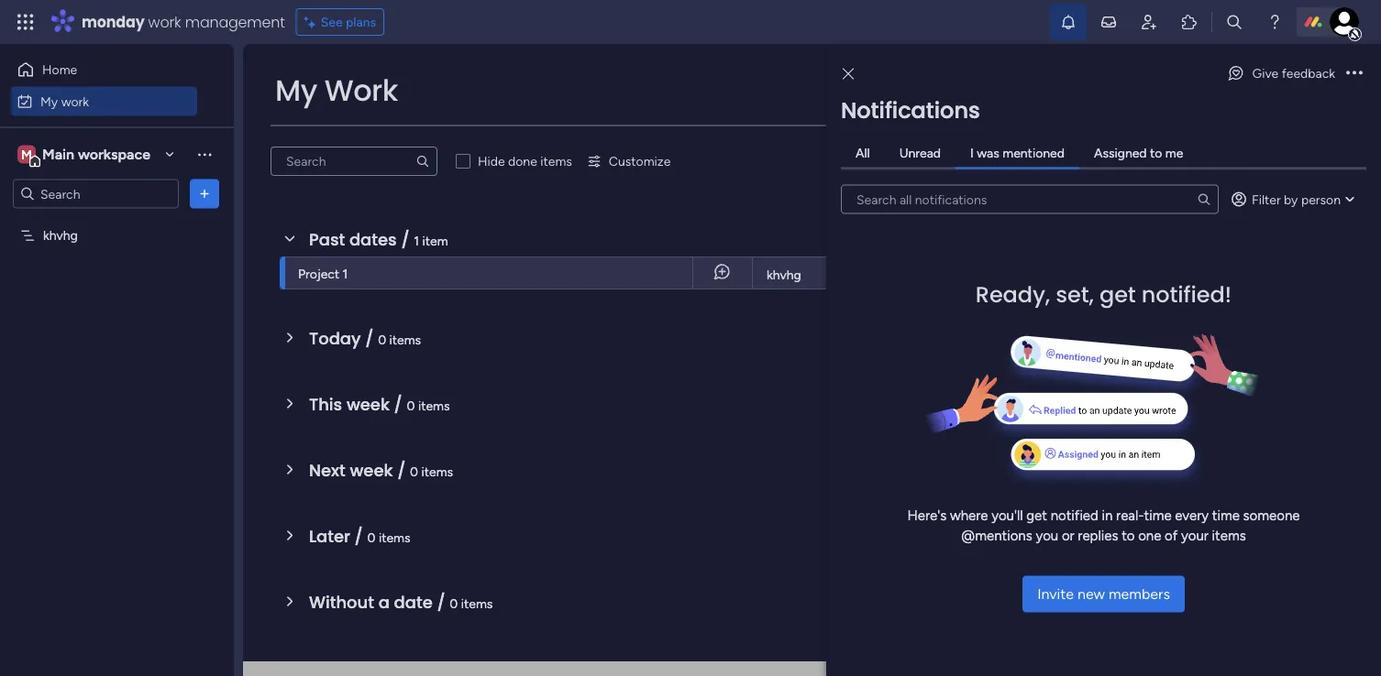 Task type: describe. For each thing, give the bounding box(es) containing it.
Filter dashboard by text search field
[[271, 147, 438, 176]]

@mentions
[[962, 528, 1033, 545]]

main workspace
[[42, 146, 150, 163]]

options image
[[195, 185, 214, 203]]

person
[[1301, 192, 1341, 207]]

here's
[[908, 508, 947, 524]]

people
[[1225, 132, 1264, 147]]

people
[[1045, 169, 1084, 185]]

column for date column
[[1075, 307, 1120, 322]]

new
[[1078, 586, 1105, 604]]

members
[[1109, 586, 1170, 604]]

later
[[309, 525, 350, 548]]

by
[[1284, 192, 1298, 207]]

0 inside later / 0 items
[[367, 530, 376, 546]]

or
[[1062, 528, 1075, 545]]

feedback
[[1282, 66, 1335, 81]]

project
[[298, 266, 340, 282]]

khvhg list box
[[0, 216, 234, 499]]

items right done on the left of page
[[540, 154, 572, 169]]

see
[[1339, 132, 1359, 147]]

week for this
[[347, 393, 390, 416]]

boards
[[1045, 215, 1084, 231]]

real-
[[1116, 508, 1144, 524]]

set,
[[1056, 279, 1094, 310]]

see
[[321, 14, 343, 30]]

items inside this week / 0 items
[[418, 398, 450, 414]]

this for week
[[309, 393, 342, 416]]

khvhg inside 'link'
[[767, 267, 801, 283]]

home
[[42, 62, 77, 78]]

items inside the here's where you'll get notified in real-time every time someone @mentions you or replies to one of your items
[[1212, 528, 1246, 545]]

search image for filter dashboard by text search field
[[415, 154, 430, 169]]

options image
[[1346, 67, 1363, 80]]

customize
[[609, 154, 671, 169]]

next
[[309, 459, 346, 482]]

1 inside past dates / 1 item
[[414, 233, 419, 249]]

gary orlando image
[[1330, 7, 1359, 37]]

unread
[[899, 145, 941, 161]]

this week / 0 items
[[309, 393, 450, 416]]

1 horizontal spatial to
[[1150, 145, 1162, 161]]

columns
[[1149, 132, 1197, 147]]

work for my
[[61, 94, 89, 109]]

select product image
[[17, 13, 35, 31]]

give
[[1252, 66, 1279, 81]]

like
[[1302, 132, 1321, 147]]

workspace options image
[[195, 145, 214, 163]]

give feedback button
[[1219, 59, 1343, 88]]

monday work management
[[82, 11, 285, 32]]

you
[[1036, 528, 1059, 545]]

0 inside this week / 0 items
[[407, 398, 415, 414]]

main
[[42, 146, 74, 163]]

1 vertical spatial 1
[[343, 266, 348, 282]]

done
[[508, 154, 537, 169]]

you'll
[[992, 508, 1023, 524]]

items inside later / 0 items
[[379, 530, 410, 546]]

my work button
[[11, 87, 197, 116]]

filter
[[1252, 192, 1281, 207]]

ready, set, get notified!
[[976, 279, 1232, 310]]

later / 0 items
[[309, 525, 410, 548]]

workspace
[[78, 146, 150, 163]]

plans
[[346, 14, 376, 30]]

my for my work
[[40, 94, 58, 109]]

/ down this week / 0 items
[[397, 459, 406, 482]]

invite members image
[[1140, 13, 1158, 31]]

this month
[[981, 268, 1041, 282]]

next week / 0 items
[[309, 459, 453, 482]]

without
[[309, 591, 374, 615]]

assigned
[[1094, 145, 1147, 161]]

one
[[1138, 528, 1162, 545]]

today
[[309, 327, 361, 350]]

dialog containing notifications
[[826, 44, 1381, 677]]



Task type: locate. For each thing, give the bounding box(es) containing it.
management
[[185, 11, 285, 32]]

filter by person
[[1252, 192, 1341, 207]]

1 vertical spatial column
[[1089, 353, 1134, 368]]

today / 0 items
[[309, 327, 421, 350]]

0 horizontal spatial work
[[61, 94, 89, 109]]

item
[[422, 233, 448, 249]]

monday
[[82, 11, 145, 32]]

/
[[401, 228, 410, 251], [365, 327, 374, 350], [394, 393, 403, 416], [397, 459, 406, 482], [355, 525, 363, 548], [437, 591, 445, 615]]

boards,
[[1103, 132, 1146, 147]]

see plans
[[321, 14, 376, 30]]

project 1
[[298, 266, 348, 282]]

None search field
[[271, 147, 438, 176]]

0 right later
[[367, 530, 376, 546]]

work
[[324, 70, 398, 111]]

my down home
[[40, 94, 58, 109]]

notified!
[[1142, 279, 1232, 310]]

1 horizontal spatial khvhg
[[767, 267, 801, 283]]

inbox image
[[1100, 13, 1118, 31]]

time right every at the bottom right
[[1212, 508, 1240, 524]]

1 horizontal spatial time
[[1212, 508, 1240, 524]]

1 vertical spatial week
[[350, 459, 393, 482]]

workspace image
[[17, 144, 36, 165]]

column for priority column
[[1089, 353, 1134, 368]]

invite
[[1037, 586, 1074, 604]]

0 vertical spatial khvhg
[[43, 228, 78, 244]]

1 horizontal spatial my
[[275, 70, 317, 111]]

0 vertical spatial work
[[148, 11, 181, 32]]

none search field inside dialog
[[841, 185, 1219, 214]]

1 vertical spatial this
[[309, 393, 342, 416]]

a
[[378, 591, 390, 615]]

priority
[[1045, 353, 1086, 368]]

you'd
[[1267, 132, 1298, 147]]

column right priority
[[1089, 353, 1134, 368]]

0 vertical spatial 1
[[414, 233, 419, 249]]

Search all notifications search field
[[841, 185, 1219, 214]]

search everything image
[[1225, 13, 1244, 31]]

0
[[378, 332, 386, 348], [407, 398, 415, 414], [410, 464, 418, 480], [367, 530, 376, 546], [450, 596, 458, 612]]

this up next
[[309, 393, 342, 416]]

0 horizontal spatial get
[[1027, 508, 1047, 524]]

items up next week / 0 items
[[418, 398, 450, 414]]

this
[[981, 268, 1003, 282], [309, 393, 342, 416]]

khvhg
[[43, 228, 78, 244], [767, 267, 801, 283]]

ready,
[[976, 279, 1050, 310]]

items
[[540, 154, 572, 169], [389, 332, 421, 348], [418, 398, 450, 414], [421, 464, 453, 480], [1212, 528, 1246, 545], [379, 530, 410, 546], [461, 596, 493, 612]]

items inside today / 0 items
[[389, 332, 421, 348]]

0 inside today / 0 items
[[378, 332, 386, 348]]

0 vertical spatial this
[[981, 268, 1003, 282]]

invite new members button
[[1023, 576, 1185, 613]]

0 vertical spatial week
[[347, 393, 390, 416]]

date
[[1045, 307, 1072, 322]]

0 vertical spatial column
[[1075, 307, 1120, 322]]

i was mentioned
[[970, 145, 1065, 161]]

see plans button
[[296, 8, 384, 36]]

this for month
[[981, 268, 1003, 282]]

search image inside main content
[[415, 154, 430, 169]]

items down this week / 0 items
[[421, 464, 453, 480]]

/ right date
[[437, 591, 445, 615]]

filter by person button
[[1223, 185, 1367, 214]]

i
[[970, 145, 974, 161]]

customize button
[[580, 147, 678, 176]]

without a date / 0 items
[[309, 591, 493, 615]]

your
[[1181, 528, 1209, 545]]

time
[[1144, 508, 1172, 524], [1212, 508, 1240, 524]]

column right date
[[1075, 307, 1120, 322]]

0 up next week / 0 items
[[407, 398, 415, 414]]

1 horizontal spatial this
[[981, 268, 1003, 282]]

date
[[394, 591, 433, 615]]

1 horizontal spatial get
[[1100, 279, 1136, 310]]

to
[[1324, 132, 1336, 147], [1150, 145, 1162, 161], [1122, 528, 1135, 545]]

week down today / 0 items
[[347, 393, 390, 416]]

1 horizontal spatial search image
[[1197, 192, 1212, 207]]

items inside without a date / 0 items
[[461, 596, 493, 612]]

mentioned
[[1003, 145, 1065, 161]]

search image for search all notifications search field
[[1197, 192, 1212, 207]]

1 horizontal spatial work
[[148, 11, 181, 32]]

apps image
[[1180, 13, 1199, 31]]

main content
[[243, 44, 1381, 677]]

dialog
[[826, 44, 1381, 677]]

2 horizontal spatial to
[[1324, 132, 1336, 147]]

replies
[[1078, 528, 1118, 545]]

0 right 'today'
[[378, 332, 386, 348]]

0 horizontal spatial this
[[309, 393, 342, 416]]

was
[[977, 145, 1000, 161]]

items up this week / 0 items
[[389, 332, 421, 348]]

this left month
[[981, 268, 1003, 282]]

/ right later
[[355, 525, 363, 548]]

help image
[[1266, 13, 1284, 31]]

search image down and
[[1197, 192, 1212, 207]]

0 down this week / 0 items
[[410, 464, 418, 480]]

khvhg link
[[764, 258, 934, 291]]

to right like
[[1324, 132, 1336, 147]]

0 inside next week / 0 items
[[410, 464, 418, 480]]

1 vertical spatial work
[[61, 94, 89, 109]]

my inside button
[[40, 94, 58, 109]]

items right later
[[379, 530, 410, 546]]

get up you
[[1027, 508, 1047, 524]]

1 right "project" at the left top of the page
[[343, 266, 348, 282]]

0 vertical spatial search image
[[415, 154, 430, 169]]

notifications image
[[1059, 13, 1078, 31]]

week right next
[[350, 459, 393, 482]]

work inside button
[[61, 94, 89, 109]]

assigned to me
[[1094, 145, 1184, 161]]

and
[[1200, 132, 1222, 147]]

0 horizontal spatial 1
[[343, 266, 348, 282]]

/ left 'item'
[[401, 228, 410, 251]]

hide done items
[[478, 154, 572, 169]]

every
[[1175, 508, 1209, 524]]

work right monday
[[148, 11, 181, 32]]

workspace selection element
[[17, 144, 153, 167]]

here's where you'll get notified in real-time every time someone @mentions you or replies to one of your items
[[908, 508, 1300, 545]]

1
[[414, 233, 419, 249], [343, 266, 348, 282]]

0 horizontal spatial search image
[[415, 154, 430, 169]]

all
[[856, 145, 870, 161]]

/ right 'today'
[[365, 327, 374, 350]]

invite new members
[[1037, 586, 1170, 604]]

0 right date
[[450, 596, 458, 612]]

where
[[950, 508, 988, 524]]

past
[[309, 228, 345, 251]]

work for monday
[[148, 11, 181, 32]]

1 vertical spatial get
[[1027, 508, 1047, 524]]

0 vertical spatial get
[[1100, 279, 1136, 310]]

priority column
[[1045, 353, 1134, 368]]

dates
[[349, 228, 397, 251]]

items inside next week / 0 items
[[421, 464, 453, 480]]

to left me on the right top of page
[[1150, 145, 1162, 161]]

choose
[[1034, 132, 1078, 147]]

past dates / 1 item
[[309, 228, 448, 251]]

my left work
[[275, 70, 317, 111]]

items right date
[[461, 596, 493, 612]]

my
[[275, 70, 317, 111], [40, 94, 58, 109]]

hide
[[478, 154, 505, 169]]

of
[[1165, 528, 1178, 545]]

my work
[[275, 70, 398, 111]]

to down real-
[[1122, 528, 1135, 545]]

the
[[1081, 132, 1100, 147]]

month
[[1006, 268, 1041, 282]]

2 time from the left
[[1212, 508, 1240, 524]]

get inside the here's where you'll get notified in real-time every time someone @mentions you or replies to one of your items
[[1027, 508, 1047, 524]]

1 vertical spatial khvhg
[[767, 267, 801, 283]]

0 horizontal spatial to
[[1122, 528, 1135, 545]]

0 horizontal spatial khvhg
[[43, 228, 78, 244]]

1 vertical spatial search image
[[1197, 192, 1212, 207]]

0 inside without a date / 0 items
[[450, 596, 458, 612]]

Search in workspace field
[[39, 183, 153, 205]]

week
[[347, 393, 390, 416], [350, 459, 393, 482]]

notified
[[1051, 508, 1099, 524]]

home button
[[11, 55, 197, 84]]

search image
[[415, 154, 430, 169], [1197, 192, 1212, 207]]

someone
[[1243, 508, 1300, 524]]

work
[[148, 11, 181, 32], [61, 94, 89, 109]]

1 left 'item'
[[414, 233, 419, 249]]

my for my work
[[275, 70, 317, 111]]

to inside the here's where you'll get notified in real-time every time someone @mentions you or replies to one of your items
[[1122, 528, 1135, 545]]

khvhg inside list box
[[43, 228, 78, 244]]

items right your
[[1212, 528, 1246, 545]]

0 horizontal spatial my
[[40, 94, 58, 109]]

/ up next week / 0 items
[[394, 393, 403, 416]]

0 horizontal spatial time
[[1144, 508, 1172, 524]]

work down home
[[61, 94, 89, 109]]

me
[[1166, 145, 1184, 161]]

in
[[1102, 508, 1113, 524]]

m
[[21, 147, 32, 162]]

get right set,
[[1100, 279, 1136, 310]]

None search field
[[841, 185, 1219, 214]]

search image left 'hide'
[[415, 154, 430, 169]]

1 horizontal spatial 1
[[414, 233, 419, 249]]

choose the boards, columns and people you'd like to see
[[1034, 132, 1359, 147]]

give feedback
[[1252, 66, 1335, 81]]

time up the one
[[1144, 508, 1172, 524]]

1 time from the left
[[1144, 508, 1172, 524]]

option
[[0, 219, 234, 223]]

date column
[[1045, 307, 1120, 322]]

main content containing past dates /
[[243, 44, 1381, 677]]

week for next
[[350, 459, 393, 482]]

my work
[[40, 94, 89, 109]]



Task type: vqa. For each thing, say whether or not it's contained in the screenshot.
method
no



